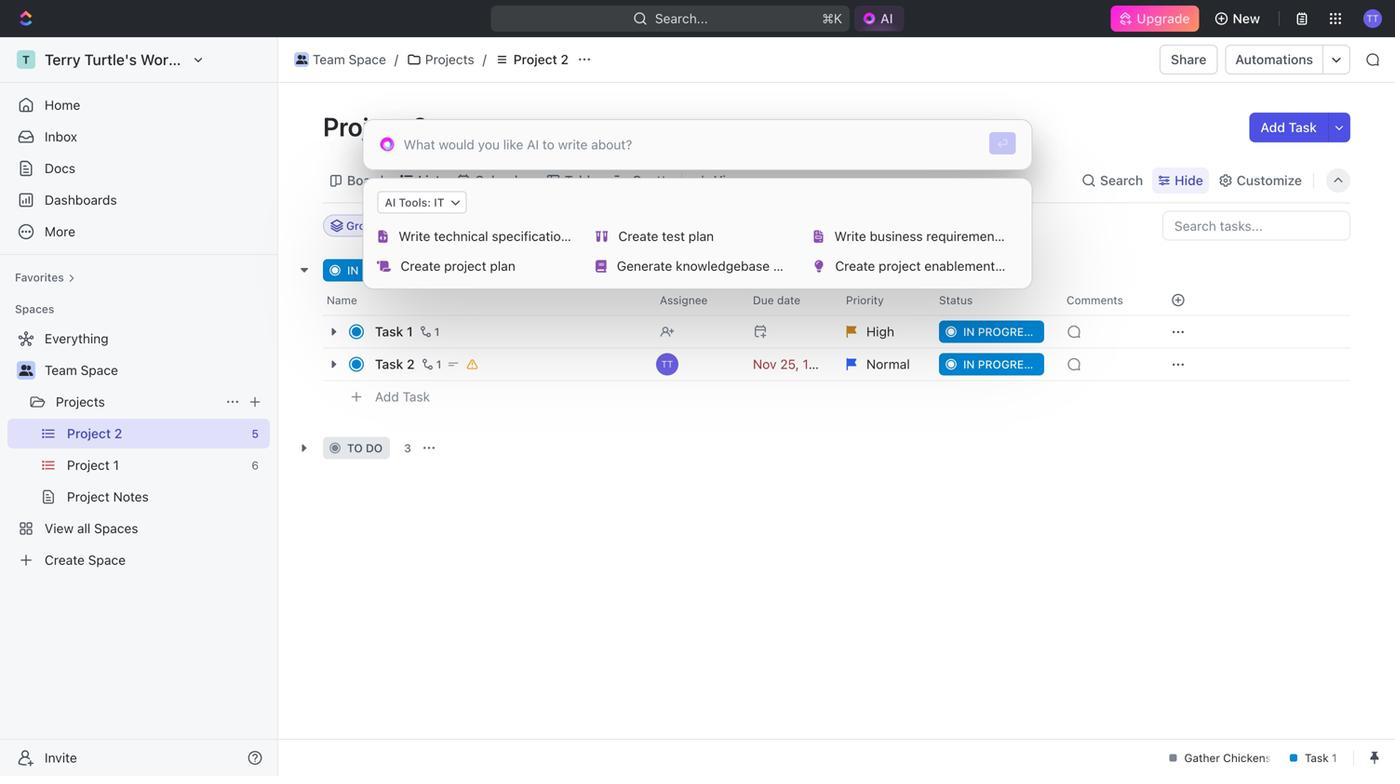 Task type: vqa. For each thing, say whether or not it's contained in the screenshot.
"projects" within Sidebar navigation
no



Task type: locate. For each thing, give the bounding box(es) containing it.
2 / from the left
[[483, 52, 487, 67]]

knowledgebase
[[676, 258, 770, 274]]

1 button right task 2
[[418, 355, 444, 374]]

doc up book 'icon'
[[579, 228, 601, 244]]

0 horizontal spatial add task button
[[367, 386, 438, 408]]

plan right test
[[689, 228, 714, 244]]

doc for write technical specifications doc
[[579, 228, 601, 244]]

1 vertical spatial team
[[45, 363, 77, 378]]

0 horizontal spatial team space link
[[45, 356, 266, 385]]

project inside create project plan button
[[444, 258, 486, 274]]

write technical specifications doc button
[[371, 222, 601, 251]]

create inside button
[[835, 258, 875, 274]]

projects link
[[402, 48, 479, 71], [56, 387, 218, 417]]

1 button for 2
[[418, 355, 444, 374]]

add for add task button to the right
[[1261, 120, 1285, 135]]

0 vertical spatial 1 button
[[417, 323, 443, 341]]

plan
[[689, 228, 714, 244], [490, 258, 515, 274]]

1 vertical spatial project
[[323, 111, 407, 142]]

0 horizontal spatial add task
[[375, 389, 430, 405]]

1 horizontal spatial /
[[483, 52, 487, 67]]

team space
[[313, 52, 386, 67], [45, 363, 118, 378]]

add down write technical specifications doc
[[502, 264, 523, 277]]

plan for create test plan
[[689, 228, 714, 244]]

add up customize
[[1261, 120, 1285, 135]]

2 vertical spatial add task
[[375, 389, 430, 405]]

share
[[1171, 52, 1207, 67]]

1 vertical spatial space
[[81, 363, 118, 378]]

1 vertical spatial 1 button
[[418, 355, 444, 374]]

tree
[[7, 324, 270, 575]]

2
[[561, 52, 569, 67], [412, 111, 428, 142], [444, 264, 451, 277], [407, 356, 415, 372]]

doc inside button
[[1009, 228, 1032, 244]]

home
[[45, 97, 80, 113]]

/
[[394, 52, 398, 67], [483, 52, 487, 67]]

add down task 2
[[375, 389, 399, 405]]

0 vertical spatial team space link
[[289, 48, 391, 71]]

0 horizontal spatial create
[[401, 258, 441, 274]]

task down task 2
[[403, 389, 430, 405]]

team right user group image
[[45, 363, 77, 378]]

doc right enablement
[[999, 258, 1021, 274]]

assignees
[[776, 219, 831, 232]]

team space right user group image
[[45, 363, 118, 378]]

create project plan button
[[371, 251, 585, 281]]

2 horizontal spatial add task
[[1261, 120, 1317, 135]]

team
[[313, 52, 345, 67], [45, 363, 77, 378]]

1 horizontal spatial plan
[[689, 228, 714, 244]]

2 vertical spatial add
[[375, 389, 399, 405]]

0 horizontal spatial project 2
[[323, 111, 434, 142]]

search
[[1100, 173, 1143, 188]]

gantt link
[[628, 168, 666, 194]]

create for create project enablement doc
[[835, 258, 875, 274]]

0 horizontal spatial plan
[[490, 258, 515, 274]]

0 horizontal spatial space
[[81, 363, 118, 378]]

user group image
[[19, 365, 33, 376]]

project
[[513, 52, 557, 67], [323, 111, 407, 142]]

user group image
[[296, 55, 307, 64]]

1 horizontal spatial create
[[618, 228, 658, 244]]

1 button right task 1
[[417, 323, 443, 341]]

project down technical
[[444, 258, 486, 274]]

1 vertical spatial team space
[[45, 363, 118, 378]]

business
[[870, 228, 923, 244]]

2 write from the left
[[835, 228, 866, 244]]

add task
[[1261, 120, 1317, 135], [502, 264, 551, 277], [375, 389, 430, 405]]

ai tools: it button
[[377, 191, 467, 214]]

0 vertical spatial team
[[313, 52, 345, 67]]

invite
[[45, 750, 77, 766]]

2 inside project 2 link
[[561, 52, 569, 67]]

1 vertical spatial project 2
[[323, 111, 434, 142]]

team space link
[[289, 48, 391, 71], [45, 356, 266, 385]]

add task button
[[1250, 113, 1328, 142], [480, 259, 559, 282], [367, 386, 438, 408]]

0 horizontal spatial team
[[45, 363, 77, 378]]

customize button
[[1213, 168, 1308, 194]]

doc right hide button
[[1009, 228, 1032, 244]]

1 right task 2
[[436, 358, 442, 371]]

1 vertical spatial add task button
[[480, 259, 559, 282]]

1 vertical spatial team space link
[[45, 356, 266, 385]]

0 horizontal spatial projects
[[56, 394, 105, 410]]

create right scroll image
[[401, 258, 441, 274]]

ai
[[385, 196, 396, 209]]

0 horizontal spatial team space
[[45, 363, 118, 378]]

write inside write technical specifications doc button
[[399, 228, 430, 244]]

0 horizontal spatial write
[[399, 228, 430, 244]]

task
[[1289, 120, 1317, 135], [526, 264, 551, 277], [375, 324, 403, 339], [375, 356, 403, 372], [403, 389, 430, 405]]

hide right search at the right
[[1175, 173, 1203, 188]]

1 vertical spatial projects link
[[56, 387, 218, 417]]

1 vertical spatial hide
[[966, 219, 991, 232]]

write inside write business requirements doc button
[[835, 228, 866, 244]]

1 vertical spatial projects
[[56, 394, 105, 410]]

write technical specifications doc
[[399, 228, 601, 244]]

2 horizontal spatial add
[[1261, 120, 1285, 135]]

ai tools: it button
[[377, 191, 467, 214]]

in progress
[[347, 264, 422, 277]]

2 vertical spatial add task button
[[367, 386, 438, 408]]

calendar
[[475, 173, 530, 188]]

0 vertical spatial add
[[1261, 120, 1285, 135]]

tree containing team space
[[7, 324, 270, 575]]

write
[[399, 228, 430, 244], [835, 228, 866, 244]]

write right file code image
[[399, 228, 430, 244]]

plan down write technical specifications doc
[[490, 258, 515, 274]]

article
[[773, 258, 811, 274]]

team space right user group icon
[[313, 52, 386, 67]]

task up task 2
[[375, 324, 403, 339]]

hide
[[1175, 173, 1203, 188], [966, 219, 991, 232]]

scroll image
[[377, 260, 391, 272]]

0 vertical spatial add task
[[1261, 120, 1317, 135]]

1 horizontal spatial projects
[[425, 52, 474, 67]]

0 horizontal spatial hide
[[966, 219, 991, 232]]

projects
[[425, 52, 474, 67], [56, 394, 105, 410]]

1 for task 2
[[436, 358, 442, 371]]

write for write technical specifications doc
[[399, 228, 430, 244]]

0 vertical spatial project 2
[[513, 52, 569, 67]]

1 vertical spatial plan
[[490, 258, 515, 274]]

add task down task 2
[[375, 389, 430, 405]]

3
[[404, 442, 411, 455]]

hide button
[[1152, 168, 1209, 194]]

docs link
[[7, 154, 270, 183]]

0 horizontal spatial project
[[323, 111, 407, 142]]

add task button down task 2
[[367, 386, 438, 408]]

task up customize
[[1289, 120, 1317, 135]]

space
[[349, 52, 386, 67], [81, 363, 118, 378]]

1 horizontal spatial add task
[[502, 264, 551, 277]]

add task up customize
[[1261, 120, 1317, 135]]

share button
[[1160, 45, 1218, 74]]

create up generate
[[618, 228, 658, 244]]

to
[[347, 442, 363, 455]]

project 2 link
[[490, 48, 573, 71]]

1
[[407, 324, 413, 339], [434, 325, 440, 338], [436, 358, 442, 371]]

upgrade link
[[1111, 6, 1199, 32]]

board link
[[343, 168, 384, 194]]

1 button
[[417, 323, 443, 341], [418, 355, 444, 374]]

hide inside button
[[966, 219, 991, 232]]

2 horizontal spatial create
[[835, 258, 875, 274]]

0 vertical spatial plan
[[689, 228, 714, 244]]

create
[[618, 228, 658, 244], [401, 258, 441, 274], [835, 258, 875, 274]]

space right user group image
[[81, 363, 118, 378]]

team inside sidebar navigation
[[45, 363, 77, 378]]

project 2
[[513, 52, 569, 67], [323, 111, 434, 142]]

create right lightbulb icon
[[835, 258, 875, 274]]

docs
[[45, 161, 75, 176]]

1 project from the left
[[444, 258, 486, 274]]

1 horizontal spatial project
[[879, 258, 921, 274]]

1 write from the left
[[399, 228, 430, 244]]

0 horizontal spatial /
[[394, 52, 398, 67]]

generate knowledgebase article button
[[589, 251, 811, 281]]

1 horizontal spatial write
[[835, 228, 866, 244]]

project down business on the top right
[[879, 258, 921, 274]]

add
[[1261, 120, 1285, 135], [502, 264, 523, 277], [375, 389, 399, 405]]

hide up enablement
[[966, 219, 991, 232]]

1 horizontal spatial project
[[513, 52, 557, 67]]

project inside create project enablement doc button
[[879, 258, 921, 274]]

sidebar navigation
[[0, 37, 278, 776]]

0 vertical spatial projects link
[[402, 48, 479, 71]]

enablement
[[925, 258, 995, 274]]

0 vertical spatial hide
[[1175, 173, 1203, 188]]

table
[[565, 173, 598, 188]]

add task button up customize
[[1250, 113, 1328, 142]]

1 horizontal spatial hide
[[1175, 173, 1203, 188]]

1 up task 2
[[407, 324, 413, 339]]

project
[[444, 258, 486, 274], [879, 258, 921, 274]]

test
[[662, 228, 685, 244]]

add task down specifications
[[502, 264, 551, 277]]

1 horizontal spatial space
[[349, 52, 386, 67]]

do
[[366, 442, 383, 455]]

create test plan button
[[589, 222, 803, 251]]

write right the file invoice icon
[[835, 228, 866, 244]]

0 horizontal spatial add
[[375, 389, 399, 405]]

doc
[[579, 228, 601, 244], [1009, 228, 1032, 244], [999, 258, 1021, 274]]

Search tasks... text field
[[1163, 212, 1350, 240]]

2 project from the left
[[879, 258, 921, 274]]

add task button down specifications
[[480, 259, 559, 282]]

space right user group icon
[[349, 52, 386, 67]]

file invoice image
[[814, 230, 823, 243]]

task down specifications
[[526, 264, 551, 277]]

0 horizontal spatial projects link
[[56, 387, 218, 417]]

automations
[[1236, 52, 1313, 67]]

0 horizontal spatial project
[[444, 258, 486, 274]]

team right user group icon
[[313, 52, 345, 67]]

dashboards link
[[7, 185, 270, 215]]

project for enablement
[[879, 258, 921, 274]]

1 right task 1
[[434, 325, 440, 338]]

home link
[[7, 90, 270, 120]]

0 vertical spatial add task button
[[1250, 113, 1328, 142]]

0 vertical spatial team space
[[313, 52, 386, 67]]

in
[[347, 264, 359, 277]]

1 vertical spatial add
[[502, 264, 523, 277]]



Task type: describe. For each thing, give the bounding box(es) containing it.
upgrade
[[1137, 11, 1190, 26]]

1 for task 1
[[434, 325, 440, 338]]

search...
[[655, 11, 708, 26]]

projects link inside tree
[[56, 387, 218, 417]]

1 horizontal spatial team space link
[[289, 48, 391, 71]]

progress
[[362, 264, 422, 277]]

tools:
[[399, 196, 431, 209]]

2 horizontal spatial add task button
[[1250, 113, 1328, 142]]

write for write business requirements doc
[[835, 228, 866, 244]]

hide inside dropdown button
[[1175, 173, 1203, 188]]

file code image
[[378, 230, 388, 243]]

generate knowledgebase article
[[617, 258, 811, 274]]

1 vertical spatial add task
[[502, 264, 551, 277]]

create project enablement doc button
[[807, 251, 1021, 281]]

0 vertical spatial space
[[349, 52, 386, 67]]

1 button for 1
[[417, 323, 443, 341]]

table link
[[561, 168, 598, 194]]

book image
[[596, 260, 606, 272]]

generate
[[617, 258, 672, 274]]

1 horizontal spatial add task button
[[480, 259, 559, 282]]

new button
[[1207, 4, 1271, 34]]

1 horizontal spatial team
[[313, 52, 345, 67]]

0 vertical spatial project
[[513, 52, 557, 67]]

new
[[1233, 11, 1260, 26]]

requirements
[[926, 228, 1006, 244]]

create test plan
[[618, 228, 714, 244]]

1 horizontal spatial projects link
[[402, 48, 479, 71]]

it
[[434, 196, 444, 209]]

projects inside tree
[[56, 394, 105, 410]]

ai tools: it
[[385, 196, 444, 209]]

lightbulb image
[[814, 260, 824, 272]]

customize
[[1237, 173, 1302, 188]]

hide button
[[959, 215, 998, 237]]

add task for add task button to the right
[[1261, 120, 1317, 135]]

⏎
[[997, 137, 1008, 150]]

search button
[[1076, 168, 1149, 194]]

create for create test plan
[[618, 228, 658, 244]]

task 1
[[375, 324, 413, 339]]

calendar link
[[471, 168, 530, 194]]

task down task 1
[[375, 356, 403, 372]]

⌘k
[[822, 11, 842, 26]]

inbox link
[[7, 122, 270, 152]]

automations button
[[1226, 46, 1323, 74]]

1 horizontal spatial project 2
[[513, 52, 569, 67]]

doc for write business requirements doc
[[1009, 228, 1032, 244]]

favorites
[[15, 271, 64, 284]]

create project enablement doc
[[835, 258, 1021, 274]]

to do
[[347, 442, 383, 455]]

tree inside sidebar navigation
[[7, 324, 270, 575]]

favorites button
[[7, 266, 83, 289]]

team space inside sidebar navigation
[[45, 363, 118, 378]]

assignees button
[[752, 215, 839, 237]]

gantt
[[632, 173, 666, 188]]

0 vertical spatial projects
[[425, 52, 474, 67]]

doc for create project enablement doc
[[999, 258, 1021, 274]]

team space link inside tree
[[45, 356, 266, 385]]

vials image
[[596, 230, 608, 243]]

create project plan
[[401, 258, 515, 274]]

write business requirements doc
[[835, 228, 1032, 244]]

add task for add task button to the bottom
[[375, 389, 430, 405]]

create for create project plan
[[401, 258, 441, 274]]

write business requirements doc button
[[807, 222, 1032, 251]]

project for plan
[[444, 258, 486, 274]]

board
[[347, 173, 384, 188]]

1 horizontal spatial team space
[[313, 52, 386, 67]]

specifications
[[492, 228, 575, 244]]

dashboards
[[45, 192, 117, 208]]

inbox
[[45, 129, 77, 144]]

1 horizontal spatial add
[[502, 264, 523, 277]]

technical
[[434, 228, 488, 244]]

⏎ button
[[989, 132, 1016, 155]]

add for add task button to the bottom
[[375, 389, 399, 405]]

What would you like AI to write about? text field
[[404, 135, 972, 155]]

spaces
[[15, 302, 54, 316]]

1 / from the left
[[394, 52, 398, 67]]

list link
[[414, 168, 440, 194]]

list
[[418, 173, 440, 188]]

plan for create project plan
[[490, 258, 515, 274]]

task 2
[[375, 356, 415, 372]]

space inside tree
[[81, 363, 118, 378]]



